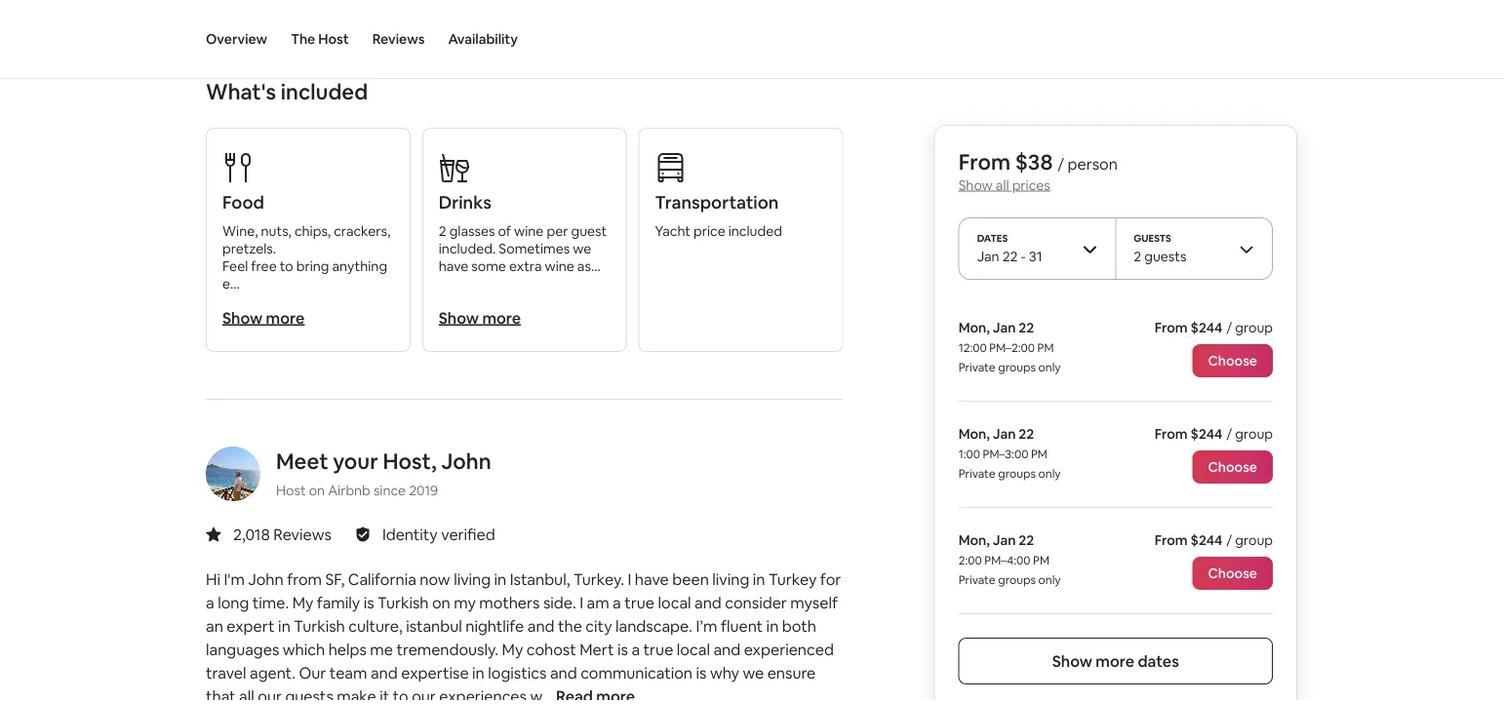 Task type: vqa. For each thing, say whether or not it's contained in the screenshot.
Airbnb,
no



Task type: describe. For each thing, give the bounding box(es) containing it.
drinks
[[439, 191, 492, 214]]

0 horizontal spatial my
[[292, 593, 314, 613]]

culture,
[[349, 616, 403, 636]]

from $38 / person show all prices
[[959, 148, 1118, 194]]

we inside hi i'm john from sf, california now living in istanbul, turkey. i have been living in turkey for a long time. my family is turkish on my mothers side. i am a true local and consider myself an expert in turkish culture, istanbul nightlife and the city landscape. i'm fluent in both languages which helps me tremendously. my cohost mert is a true local and experienced travel agent. our team and expertise in logistics and communication is why we ensure that all our guests make it to our experiences w…
[[743, 663, 764, 683]]

cohost
[[527, 640, 576, 660]]

istanbul,
[[510, 569, 570, 589]]

and down cohost
[[550, 663, 577, 683]]

an
[[206, 616, 223, 636]]

0 horizontal spatial a
[[206, 593, 214, 613]]

what's included
[[206, 78, 368, 105]]

2 horizontal spatial is
[[696, 663, 707, 683]]

/ for mon, jan 22 2:00 pm–4:00 pm private groups only
[[1227, 532, 1233, 549]]

from for mon, jan 22 2:00 pm–4:00 pm private groups only
[[1155, 532, 1188, 549]]

mon, for mon, jan 22 2:00 pm–4:00 pm private groups only
[[959, 532, 990, 549]]

2019
[[409, 482, 438, 500]]

2,018 reviews
[[233, 524, 332, 544]]

host inside meet your host, john host on airbnb since 2019
[[276, 482, 306, 500]]

communication
[[581, 663, 693, 683]]

since
[[374, 482, 406, 500]]

anything
[[332, 258, 387, 275]]

overview
[[206, 30, 267, 48]]

myself
[[791, 593, 838, 613]]

we inside drinks 2 glasses of wine per guest included. sometimes we have some extra wine as...
[[573, 240, 592, 258]]

to inside 'food wine, nuts, chips, crackers, pretzels. feel free to bring anything e...'
[[280, 258, 293, 275]]

2 for drinks
[[439, 222, 447, 240]]

have inside drinks 2 glasses of wine per guest included. sometimes we have some extra wine as...
[[439, 258, 469, 275]]

am
[[587, 593, 609, 613]]

hi
[[206, 569, 221, 589]]

nuts,
[[261, 222, 292, 240]]

of
[[498, 222, 511, 240]]

that
[[206, 686, 236, 702]]

transportation
[[655, 191, 779, 214]]

john inside hi i'm john from sf, california now living in istanbul, turkey. i have been living in turkey for a long time. my family is turkish on my mothers side. i am a true local and consider myself an expert in turkish culture, istanbul nightlife and the city landscape. i'm fluent in both languages which helps me tremendously. my cohost mert is a true local and experienced travel agent. our team and expertise in logistics and communication is why we ensure that all our guests make it to our experiences w…
[[248, 569, 284, 589]]

private for mon, jan 22 12:00 pm–2:00 pm private groups only
[[959, 360, 996, 375]]

group for mon, jan 22 12:00 pm–2:00 pm private groups only
[[1236, 319, 1273, 337]]

sometimes
[[499, 240, 570, 258]]

istanbul
[[406, 616, 462, 636]]

2 horizontal spatial a
[[632, 640, 640, 660]]

only for mon, jan 22 1:00 pm–3:00 pm private groups only
[[1039, 466, 1061, 482]]

extra
[[509, 258, 542, 275]]

1:00
[[959, 447, 981, 462]]

to inside hi i'm john from sf, california now living in istanbul, turkey. i have been living in turkey for a long time. my family is turkish on my mothers side. i am a true local and consider myself an expert in turkish culture, istanbul nightlife and the city landscape. i'm fluent in both languages which helps me tremendously. my cohost mert is a true local and experienced travel agent. our team and expertise in logistics and communication is why we ensure that all our guests make it to our experiences w…
[[393, 686, 409, 702]]

been
[[673, 569, 709, 589]]

experienced
[[744, 640, 834, 660]]

0 horizontal spatial included
[[281, 78, 368, 105]]

show down e...
[[222, 308, 263, 328]]

1 horizontal spatial is
[[618, 640, 628, 660]]

from $244 / group for mon, jan 22 1:00 pm–3:00 pm private groups only
[[1155, 425, 1273, 443]]

guests
[[1134, 232, 1172, 244]]

our
[[299, 663, 326, 683]]

choose for mon, jan 22 1:00 pm–3:00 pm private groups only
[[1208, 459, 1258, 476]]

1 horizontal spatial a
[[613, 593, 621, 613]]

guests inside hi i'm john from sf, california now living in istanbul, turkey. i have been living in turkey for a long time. my family is turkish on my mothers side. i am a true local and consider myself an expert in turkish culture, istanbul nightlife and the city landscape. i'm fluent in both languages which helps me tremendously. my cohost mert is a true local and experienced travel agent. our team and expertise in logistics and communication is why we ensure that all our guests make it to our experiences w…
[[285, 686, 333, 702]]

$244 for mon, jan 22 12:00 pm–2:00 pm private groups only
[[1191, 319, 1223, 337]]

1 horizontal spatial turkish
[[378, 593, 429, 613]]

1 vertical spatial turkish
[[294, 616, 345, 636]]

1 vertical spatial true
[[644, 640, 674, 660]]

the host button
[[291, 0, 349, 78]]

choose for mon, jan 22 2:00 pm–4:00 pm private groups only
[[1208, 565, 1258, 583]]

airbnb
[[328, 482, 371, 500]]

turkey.
[[574, 569, 624, 589]]

0 horizontal spatial reviews
[[273, 524, 332, 544]]

it
[[380, 686, 390, 702]]

yacht
[[655, 222, 691, 240]]

group for mon, jan 22 1:00 pm–3:00 pm private groups only
[[1236, 425, 1273, 443]]

22 for 31
[[1003, 248, 1018, 265]]

and up why
[[714, 640, 741, 660]]

on inside meet your host, john host on airbnb since 2019
[[309, 482, 325, 500]]

0 horizontal spatial wine
[[514, 222, 544, 240]]

prices
[[1012, 176, 1051, 194]]

private for mon, jan 22 1:00 pm–3:00 pm private groups only
[[959, 466, 996, 482]]

reviews button
[[372, 0, 425, 78]]

free
[[251, 258, 277, 275]]

the host
[[291, 30, 349, 48]]

0 vertical spatial reviews
[[372, 30, 425, 48]]

landscape.
[[616, 616, 693, 636]]

/ for mon, jan 22 1:00 pm–3:00 pm private groups only
[[1227, 425, 1233, 443]]

verified
[[441, 524, 495, 544]]

mothers
[[479, 593, 540, 613]]

from for mon, jan 22 12:00 pm–2:00 pm private groups only
[[1155, 319, 1188, 337]]

me
[[370, 640, 393, 660]]

$38
[[1016, 148, 1053, 176]]

host,
[[383, 447, 437, 475]]

only for mon, jan 22 12:00 pm–2:00 pm private groups only
[[1039, 360, 1061, 375]]

private for mon, jan 22 2:00 pm–4:00 pm private groups only
[[959, 573, 996, 588]]

pm–2:00
[[990, 341, 1035, 356]]

have inside hi i'm john from sf, california now living in istanbul, turkey. i have been living in turkey for a long time. my family is turkish on my mothers side. i am a true local and consider myself an expert in turkish culture, istanbul nightlife and the city landscape. i'm fluent in both languages which helps me tremendously. my cohost mert is a true local and experienced travel agent. our team and expertise in logistics and communication is why we ensure that all our guests make it to our experiences w…
[[635, 569, 669, 589]]

show all prices button
[[959, 176, 1051, 194]]

identity verified
[[382, 524, 495, 544]]

price
[[694, 222, 726, 240]]

from for mon, jan 22 1:00 pm–3:00 pm private groups only
[[1155, 425, 1188, 443]]

0 vertical spatial true
[[625, 593, 655, 613]]

side.
[[543, 593, 576, 613]]

i'm
[[696, 616, 718, 636]]

expertise
[[401, 663, 469, 683]]

pm for mon, jan 22 12:00 pm–2:00 pm private groups only
[[1038, 341, 1054, 356]]

0 horizontal spatial is
[[364, 593, 374, 613]]

show more for drinks
[[439, 308, 521, 328]]

all inside from $38 / person show all prices
[[996, 176, 1010, 194]]

mon, jan 22 2:00 pm–4:00 pm private groups only
[[959, 532, 1061, 588]]

overview button
[[206, 0, 267, 78]]

some
[[472, 258, 506, 275]]

show more dates
[[1053, 651, 1180, 671]]

expert
[[227, 616, 275, 636]]

jan for -
[[977, 248, 1000, 265]]

2 our from the left
[[412, 686, 436, 702]]

and up cohost
[[528, 616, 555, 636]]

show more link for drinks
[[439, 308, 521, 328]]

1 vertical spatial i
[[580, 593, 584, 613]]

pm for mon, jan 22 2:00 pm–4:00 pm private groups only
[[1033, 553, 1050, 568]]

ensure
[[768, 663, 816, 683]]

food wine, nuts, chips, crackers, pretzels. feel free to bring anything e...
[[222, 191, 391, 293]]

/ for mon, jan 22 12:00 pm–2:00 pm private groups only
[[1227, 319, 1233, 337]]

helps
[[328, 640, 367, 660]]

groups for mon, jan 22 1:00 pm–3:00 pm private groups only
[[998, 466, 1036, 482]]

experiences
[[439, 686, 527, 702]]

i'm
[[224, 569, 245, 589]]

choose link for mon, jan 22 1:00 pm–3:00 pm private groups only
[[1193, 451, 1273, 484]]

show inside from $38 / person show all prices
[[959, 176, 993, 194]]

pm–3:00
[[983, 447, 1029, 462]]

team
[[330, 663, 367, 683]]

w…
[[530, 686, 553, 702]]

guest
[[571, 222, 607, 240]]

1 vertical spatial wine
[[545, 258, 575, 275]]

feel
[[222, 258, 248, 275]]

and up it
[[371, 663, 398, 683]]

show down 'some'
[[439, 308, 479, 328]]

all inside hi i'm john from sf, california now living in istanbul, turkey. i have been living in turkey for a long time. my family is turkish on my mothers side. i am a true local and consider myself an expert in turkish culture, istanbul nightlife and the city landscape. i'm fluent in both languages which helps me tremendously. my cohost mert is a true local and experienced travel agent. our team and expertise in logistics and communication is why we ensure that all our guests make it to our experiences w…
[[239, 686, 254, 702]]

from $244 / group for mon, jan 22 12:00 pm–2:00 pm private groups only
[[1155, 319, 1273, 337]]

availability button
[[448, 0, 518, 78]]



Task type: locate. For each thing, give the bounding box(es) containing it.
private inside 'mon, jan 22 12:00 pm–2:00 pm private groups only'
[[959, 360, 996, 375]]

mon,
[[959, 319, 990, 337], [959, 425, 990, 443], [959, 532, 990, 549]]

1 only from the top
[[1039, 360, 1061, 375]]

1 our from the left
[[258, 686, 282, 702]]

living
[[454, 569, 491, 589], [713, 569, 750, 589]]

22 for pm–4:00
[[1019, 532, 1035, 549]]

1 $244 from the top
[[1191, 319, 1223, 337]]

1 horizontal spatial our
[[412, 686, 436, 702]]

-
[[1021, 248, 1026, 265]]

2 vertical spatial group
[[1236, 532, 1273, 549]]

jan inside dates jan 22 - 31
[[977, 248, 1000, 265]]

pm–4:00
[[985, 553, 1031, 568]]

my
[[454, 593, 476, 613]]

3 group from the top
[[1236, 532, 1273, 549]]

show more dates link
[[959, 638, 1273, 685]]

31
[[1029, 248, 1043, 265]]

make
[[337, 686, 376, 702]]

pm right pm–2:00
[[1038, 341, 1054, 356]]

local down i'm
[[677, 640, 710, 660]]

1 vertical spatial john
[[248, 569, 284, 589]]

my
[[292, 593, 314, 613], [502, 640, 523, 660]]

0 vertical spatial mon,
[[959, 319, 990, 337]]

22 inside "mon, jan 22 1:00 pm–3:00 pm private groups only"
[[1019, 425, 1035, 443]]

2 vertical spatial $244
[[1191, 532, 1223, 549]]

nightlife
[[466, 616, 524, 636]]

reviews right the host
[[372, 30, 425, 48]]

wine right of
[[514, 222, 544, 240]]

glasses
[[450, 222, 495, 240]]

more down 'some'
[[482, 308, 521, 328]]

host
[[318, 30, 349, 48], [276, 482, 306, 500]]

1 choose from the top
[[1208, 352, 1258, 370]]

2 vertical spatial from $244 / group
[[1155, 532, 1273, 549]]

only for mon, jan 22 2:00 pm–4:00 pm private groups only
[[1039, 573, 1061, 588]]

show left dates on the right of the page
[[1053, 651, 1093, 671]]

groups down pm–4:00 at the bottom of page
[[998, 573, 1036, 588]]

true down landscape.
[[644, 640, 674, 660]]

groups inside "mon, jan 22 1:00 pm–3:00 pm private groups only"
[[998, 466, 1036, 482]]

we
[[573, 240, 592, 258], [743, 663, 764, 683]]

2 mon, from the top
[[959, 425, 990, 443]]

3 choose from the top
[[1208, 565, 1258, 583]]

0 vertical spatial 2
[[439, 222, 447, 240]]

3 mon, from the top
[[959, 532, 990, 549]]

show more link
[[222, 308, 305, 328], [439, 308, 521, 328]]

pm inside 'mon, jan 22 12:00 pm–2:00 pm private groups only'
[[1038, 341, 1054, 356]]

jan inside "mon, jan 22 1:00 pm–3:00 pm private groups only"
[[993, 425, 1016, 443]]

0 vertical spatial $244
[[1191, 319, 1223, 337]]

2 vertical spatial mon,
[[959, 532, 990, 549]]

living up consider
[[713, 569, 750, 589]]

jan up pm–4:00 at the bottom of page
[[993, 532, 1016, 549]]

more for drinks
[[482, 308, 521, 328]]

2 vertical spatial private
[[959, 573, 996, 588]]

0 vertical spatial turkish
[[378, 593, 429, 613]]

1 horizontal spatial wine
[[545, 258, 575, 275]]

in up mothers
[[494, 569, 507, 589]]

groups inside mon, jan 22 2:00 pm–4:00 pm private groups only
[[998, 573, 1036, 588]]

local down been
[[658, 593, 691, 613]]

2 living from the left
[[713, 569, 750, 589]]

0 vertical spatial is
[[364, 593, 374, 613]]

group for mon, jan 22 2:00 pm–4:00 pm private groups only
[[1236, 532, 1273, 549]]

22 inside 'mon, jan 22 12:00 pm–2:00 pm private groups only'
[[1019, 319, 1035, 337]]

group
[[1236, 319, 1273, 337], [1236, 425, 1273, 443], [1236, 532, 1273, 549]]

1 vertical spatial group
[[1236, 425, 1273, 443]]

on inside hi i'm john from sf, california now living in istanbul, turkey. i have been living in turkey for a long time. my family is turkish on my mothers side. i am a true local and consider myself an expert in turkish culture, istanbul nightlife and the city landscape. i'm fluent in both languages which helps me tremendously. my cohost mert is a true local and experienced travel agent. our team and expertise in logistics and communication is why we ensure that all our guests make it to our experiences w…
[[432, 593, 451, 613]]

only inside 'mon, jan 22 12:00 pm–2:00 pm private groups only'
[[1039, 360, 1061, 375]]

choose link for mon, jan 22 12:00 pm–2:00 pm private groups only
[[1193, 344, 1273, 378]]

mon, inside "mon, jan 22 1:00 pm–3:00 pm private groups only"
[[959, 425, 990, 443]]

0 vertical spatial we
[[573, 240, 592, 258]]

1 mon, from the top
[[959, 319, 990, 337]]

$244 for mon, jan 22 2:00 pm–4:00 pm private groups only
[[1191, 532, 1223, 549]]

jan for 12:00
[[993, 319, 1016, 337]]

1 vertical spatial $244
[[1191, 425, 1223, 443]]

e...
[[222, 275, 240, 293]]

0 vertical spatial local
[[658, 593, 691, 613]]

hi i'm john from sf, california now living in istanbul, turkey. i have been living in turkey for a long time. my family is turkish on my mothers side. i am a true local and consider myself an expert in turkish culture, istanbul nightlife and the city landscape. i'm fluent in both languages which helps me tremendously. my cohost mert is a true local and experienced travel agent. our team and expertise in logistics and communication is why we ensure that all our guests make it to our experiences w…
[[206, 569, 841, 702]]

groups inside 'mon, jan 22 12:00 pm–2:00 pm private groups only'
[[998, 360, 1036, 375]]

more down free at the left top
[[266, 308, 305, 328]]

more for food
[[266, 308, 305, 328]]

12:00
[[959, 341, 987, 356]]

22 for pm–2:00
[[1019, 319, 1035, 337]]

turkish down california in the left bottom of the page
[[378, 593, 429, 613]]

0 vertical spatial included
[[281, 78, 368, 105]]

mon, up 2:00
[[959, 532, 990, 549]]

2 choose from the top
[[1208, 459, 1258, 476]]

0 horizontal spatial all
[[239, 686, 254, 702]]

have left 'some'
[[439, 258, 469, 275]]

guests 2 guests
[[1134, 232, 1187, 265]]

your
[[333, 447, 378, 475]]

2
[[439, 222, 447, 240], [1134, 248, 1142, 265]]

all left prices
[[996, 176, 1010, 194]]

transportation yacht price included
[[655, 191, 783, 240]]

1 horizontal spatial my
[[502, 640, 523, 660]]

private down 12:00
[[959, 360, 996, 375]]

2 inside guests 2 guests
[[1134, 248, 1142, 265]]

from $244 / group
[[1155, 319, 1273, 337], [1155, 425, 1273, 443], [1155, 532, 1273, 549]]

show more down 'some'
[[439, 308, 521, 328]]

we right per
[[573, 240, 592, 258]]

0 vertical spatial all
[[996, 176, 1010, 194]]

2 vertical spatial pm
[[1033, 553, 1050, 568]]

2 down guests
[[1134, 248, 1142, 265]]

show more link down 'some'
[[439, 308, 521, 328]]

2 private from the top
[[959, 466, 996, 482]]

0 vertical spatial choose
[[1208, 352, 1258, 370]]

0 horizontal spatial our
[[258, 686, 282, 702]]

1 choose link from the top
[[1193, 344, 1273, 378]]

2 horizontal spatial more
[[1096, 651, 1135, 671]]

is up culture,
[[364, 593, 374, 613]]

22 up pm–2:00
[[1019, 319, 1035, 337]]

0 vertical spatial have
[[439, 258, 469, 275]]

22 up pm–3:00
[[1019, 425, 1035, 443]]

1 groups from the top
[[998, 360, 1036, 375]]

sf,
[[325, 569, 345, 589]]

my down the from
[[292, 593, 314, 613]]

on left airbnb
[[309, 482, 325, 500]]

1 horizontal spatial living
[[713, 569, 750, 589]]

a up communication
[[632, 640, 640, 660]]

only inside mon, jan 22 2:00 pm–4:00 pm private groups only
[[1039, 573, 1061, 588]]

john
[[441, 447, 491, 475], [248, 569, 284, 589]]

0 horizontal spatial guests
[[285, 686, 333, 702]]

fluent
[[721, 616, 763, 636]]

person
[[1068, 154, 1118, 174]]

22 inside dates jan 22 - 31
[[1003, 248, 1018, 265]]

0 vertical spatial from $244 / group
[[1155, 319, 1273, 337]]

1 horizontal spatial 2
[[1134, 248, 1142, 265]]

1 vertical spatial choose
[[1208, 459, 1258, 476]]

3 $244 from the top
[[1191, 532, 1223, 549]]

included inside transportation yacht price included
[[729, 222, 783, 240]]

private inside mon, jan 22 2:00 pm–4:00 pm private groups only
[[959, 573, 996, 588]]

2 choose link from the top
[[1193, 451, 1273, 484]]

host inside the host button
[[318, 30, 349, 48]]

time.
[[253, 593, 289, 613]]

john up time.
[[248, 569, 284, 589]]

to right it
[[393, 686, 409, 702]]

guests down guests
[[1145, 248, 1187, 265]]

included down the host
[[281, 78, 368, 105]]

1 vertical spatial to
[[393, 686, 409, 702]]

included
[[281, 78, 368, 105], [729, 222, 783, 240]]

2 only from the top
[[1039, 466, 1061, 482]]

to right free at the left top
[[280, 258, 293, 275]]

jan
[[977, 248, 1000, 265], [993, 319, 1016, 337], [993, 425, 1016, 443], [993, 532, 1016, 549]]

private inside "mon, jan 22 1:00 pm–3:00 pm private groups only"
[[959, 466, 996, 482]]

0 horizontal spatial living
[[454, 569, 491, 589]]

2 vertical spatial choose
[[1208, 565, 1258, 583]]

john inside meet your host, john host on airbnb since 2019
[[441, 447, 491, 475]]

2 left glasses
[[439, 222, 447, 240]]

private down 1:00 at bottom right
[[959, 466, 996, 482]]

show
[[959, 176, 993, 194], [222, 308, 263, 328], [439, 308, 479, 328], [1053, 651, 1093, 671]]

mon, for mon, jan 22 1:00 pm–3:00 pm private groups only
[[959, 425, 990, 443]]

and
[[695, 593, 722, 613], [528, 616, 555, 636], [714, 640, 741, 660], [371, 663, 398, 683], [550, 663, 577, 683]]

1 vertical spatial is
[[618, 640, 628, 660]]

mon, inside mon, jan 22 2:00 pm–4:00 pm private groups only
[[959, 532, 990, 549]]

in up experiences
[[472, 663, 485, 683]]

a
[[206, 593, 214, 613], [613, 593, 621, 613], [632, 640, 640, 660]]

1 horizontal spatial i
[[628, 569, 632, 589]]

1 vertical spatial guests
[[285, 686, 333, 702]]

we right why
[[743, 663, 764, 683]]

reviews up the from
[[273, 524, 332, 544]]

2 vertical spatial only
[[1039, 573, 1061, 588]]

22 for pm–3:00
[[1019, 425, 1035, 443]]

john right host,
[[441, 447, 491, 475]]

0 horizontal spatial 2
[[439, 222, 447, 240]]

turkish up which
[[294, 616, 345, 636]]

wine left as...
[[545, 258, 575, 275]]

0 vertical spatial only
[[1039, 360, 1061, 375]]

1 horizontal spatial john
[[441, 447, 491, 475]]

jan for 2:00
[[993, 532, 1016, 549]]

/ inside from $38 / person show all prices
[[1058, 154, 1065, 174]]

my up logistics
[[502, 640, 523, 660]]

logistics
[[488, 663, 547, 683]]

groups for mon, jan 22 12:00 pm–2:00 pm private groups only
[[998, 360, 1036, 375]]

3 groups from the top
[[998, 573, 1036, 588]]

only inside "mon, jan 22 1:00 pm–3:00 pm private groups only"
[[1039, 466, 1061, 482]]

1 from $244 / group from the top
[[1155, 319, 1273, 337]]

0 vertical spatial john
[[441, 447, 491, 475]]

1 horizontal spatial we
[[743, 663, 764, 683]]

3 choose link from the top
[[1193, 557, 1273, 590]]

host right the
[[318, 30, 349, 48]]

as...
[[578, 258, 601, 275]]

2:00
[[959, 553, 982, 568]]

to
[[280, 258, 293, 275], [393, 686, 409, 702]]

on left "my"
[[432, 593, 451, 613]]

3 from $244 / group from the top
[[1155, 532, 1273, 549]]

0 horizontal spatial to
[[280, 258, 293, 275]]

per
[[547, 222, 568, 240]]

1 show more from the left
[[222, 308, 305, 328]]

mon, jan 22 12:00 pm–2:00 pm private groups only
[[959, 319, 1061, 375]]

mon, up 12:00
[[959, 319, 990, 337]]

jan up pm–2:00
[[993, 319, 1016, 337]]

1 horizontal spatial included
[[729, 222, 783, 240]]

private
[[959, 360, 996, 375], [959, 466, 996, 482], [959, 573, 996, 588]]

which
[[283, 640, 325, 660]]

private down 2:00
[[959, 573, 996, 588]]

drinks 2 glasses of wine per guest included. sometimes we have some extra wine as...
[[439, 191, 607, 275]]

choose link for mon, jan 22 2:00 pm–4:00 pm private groups only
[[1193, 557, 1273, 590]]

both
[[782, 616, 817, 636]]

california
[[348, 569, 416, 589]]

consider
[[725, 593, 787, 613]]

choose link
[[1193, 344, 1273, 378], [1193, 451, 1273, 484], [1193, 557, 1273, 590]]

/
[[1058, 154, 1065, 174], [1227, 319, 1233, 337], [1227, 425, 1233, 443], [1227, 532, 1233, 549]]

food
[[222, 191, 264, 214]]

0 horizontal spatial host
[[276, 482, 306, 500]]

mon, inside 'mon, jan 22 12:00 pm–2:00 pm private groups only'
[[959, 319, 990, 337]]

1 vertical spatial pm
[[1031, 447, 1048, 462]]

pm
[[1038, 341, 1054, 356], [1031, 447, 1048, 462], [1033, 553, 1050, 568]]

on
[[309, 482, 325, 500], [432, 593, 451, 613]]

2 show more link from the left
[[439, 308, 521, 328]]

1 vertical spatial have
[[635, 569, 669, 589]]

dates
[[1138, 651, 1180, 671]]

jan down dates
[[977, 248, 1000, 265]]

1 horizontal spatial host
[[318, 30, 349, 48]]

show more for food
[[222, 308, 305, 328]]

reviews
[[372, 30, 425, 48], [273, 524, 332, 544]]

identity
[[382, 524, 438, 544]]

1 private from the top
[[959, 360, 996, 375]]

$244 for mon, jan 22 1:00 pm–3:00 pm private groups only
[[1191, 425, 1223, 443]]

1 vertical spatial mon,
[[959, 425, 990, 443]]

0 vertical spatial group
[[1236, 319, 1273, 337]]

1 vertical spatial on
[[432, 593, 451, 613]]

2 inside drinks 2 glasses of wine per guest included. sometimes we have some extra wine as...
[[439, 222, 447, 240]]

from $244 / group for mon, jan 22 2:00 pm–4:00 pm private groups only
[[1155, 532, 1273, 549]]

1 vertical spatial host
[[276, 482, 306, 500]]

long
[[218, 593, 249, 613]]

pm right pm–3:00
[[1031, 447, 1048, 462]]

jan inside mon, jan 22 2:00 pm–4:00 pm private groups only
[[993, 532, 1016, 549]]

and up i'm
[[695, 593, 722, 613]]

the
[[558, 616, 582, 636]]

0 vertical spatial i
[[628, 569, 632, 589]]

our down expertise
[[412, 686, 436, 702]]

i right turkey. on the left bottom
[[628, 569, 632, 589]]

1 horizontal spatial to
[[393, 686, 409, 702]]

included.
[[439, 240, 496, 258]]

is
[[364, 593, 374, 613], [618, 640, 628, 660], [696, 663, 707, 683]]

included right price at the left top of the page
[[729, 222, 783, 240]]

22 inside mon, jan 22 2:00 pm–4:00 pm private groups only
[[1019, 532, 1035, 549]]

0 vertical spatial to
[[280, 258, 293, 275]]

local
[[658, 593, 691, 613], [677, 640, 710, 660]]

jan up pm–3:00
[[993, 425, 1016, 443]]

true up landscape.
[[625, 593, 655, 613]]

0 horizontal spatial i
[[580, 593, 584, 613]]

1 vertical spatial we
[[743, 663, 764, 683]]

choose
[[1208, 352, 1258, 370], [1208, 459, 1258, 476], [1208, 565, 1258, 583]]

1 vertical spatial choose link
[[1193, 451, 1273, 484]]

living up "my"
[[454, 569, 491, 589]]

pretzels.
[[222, 240, 276, 258]]

crackers,
[[334, 222, 391, 240]]

learn more about the host, john. image
[[206, 447, 261, 502], [206, 447, 261, 502]]

1 horizontal spatial on
[[432, 593, 451, 613]]

show more link down e...
[[222, 308, 305, 328]]

only
[[1039, 360, 1061, 375], [1039, 466, 1061, 482], [1039, 573, 1061, 588]]

mert
[[580, 640, 614, 660]]

true
[[625, 593, 655, 613], [644, 640, 674, 660]]

1 vertical spatial local
[[677, 640, 710, 660]]

22 left -
[[1003, 248, 1018, 265]]

guests inside guests 2 guests
[[1145, 248, 1187, 265]]

pm inside mon, jan 22 2:00 pm–4:00 pm private groups only
[[1033, 553, 1050, 568]]

2 vertical spatial is
[[696, 663, 707, 683]]

pm right pm–4:00 at the bottom of page
[[1033, 553, 1050, 568]]

1 vertical spatial included
[[729, 222, 783, 240]]

in left both
[[767, 616, 779, 636]]

availability
[[448, 30, 518, 48]]

pm inside "mon, jan 22 1:00 pm–3:00 pm private groups only"
[[1031, 447, 1048, 462]]

0 horizontal spatial more
[[266, 308, 305, 328]]

show more down e...
[[222, 308, 305, 328]]

from
[[287, 569, 322, 589]]

1 horizontal spatial guests
[[1145, 248, 1187, 265]]

0 horizontal spatial turkish
[[294, 616, 345, 636]]

2 group from the top
[[1236, 425, 1273, 443]]

0 vertical spatial on
[[309, 482, 325, 500]]

1 living from the left
[[454, 569, 491, 589]]

groups down pm–3:00
[[998, 466, 1036, 482]]

chips,
[[295, 222, 331, 240]]

show more link for food
[[222, 308, 305, 328]]

family
[[317, 593, 360, 613]]

1 vertical spatial groups
[[998, 466, 1036, 482]]

1 group from the top
[[1236, 319, 1273, 337]]

1 horizontal spatial have
[[635, 569, 669, 589]]

0 horizontal spatial show more link
[[222, 308, 305, 328]]

bring
[[296, 258, 329, 275]]

1 vertical spatial 2
[[1134, 248, 1142, 265]]

0 horizontal spatial we
[[573, 240, 592, 258]]

2 show more from the left
[[439, 308, 521, 328]]

why
[[710, 663, 740, 683]]

from
[[959, 148, 1011, 176], [1155, 319, 1188, 337], [1155, 425, 1188, 443], [1155, 532, 1188, 549]]

choose for mon, jan 22 12:00 pm–2:00 pm private groups only
[[1208, 352, 1258, 370]]

2 groups from the top
[[998, 466, 1036, 482]]

0 vertical spatial pm
[[1038, 341, 1054, 356]]

more left dates on the right of the page
[[1096, 651, 1135, 671]]

wine,
[[222, 222, 258, 240]]

2 $244 from the top
[[1191, 425, 1223, 443]]

host down meet
[[276, 482, 306, 500]]

mon, up 1:00 at bottom right
[[959, 425, 990, 443]]

groups down pm–2:00
[[998, 360, 1036, 375]]

1 show more link from the left
[[222, 308, 305, 328]]

groups for mon, jan 22 2:00 pm–4:00 pm private groups only
[[998, 573, 1036, 588]]

2 from $244 / group from the top
[[1155, 425, 1273, 443]]

pm for mon, jan 22 1:00 pm–3:00 pm private groups only
[[1031, 447, 1048, 462]]

0 horizontal spatial show more
[[222, 308, 305, 328]]

0 vertical spatial guests
[[1145, 248, 1187, 265]]

all right that
[[239, 686, 254, 702]]

show left prices
[[959, 176, 993, 194]]

i left am
[[580, 593, 584, 613]]

have left been
[[635, 569, 669, 589]]

3 private from the top
[[959, 573, 996, 588]]

1 horizontal spatial all
[[996, 176, 1010, 194]]

from inside from $38 / person show all prices
[[959, 148, 1011, 176]]

mon, for mon, jan 22 12:00 pm–2:00 pm private groups only
[[959, 319, 990, 337]]

is right mert
[[618, 640, 628, 660]]

in up consider
[[753, 569, 765, 589]]

is left why
[[696, 663, 707, 683]]

our down the agent.
[[258, 686, 282, 702]]

in
[[494, 569, 507, 589], [753, 569, 765, 589], [278, 616, 291, 636], [767, 616, 779, 636], [472, 663, 485, 683]]

1 vertical spatial from $244 / group
[[1155, 425, 1273, 443]]

2 for guests
[[1134, 248, 1142, 265]]

jan for 1:00
[[993, 425, 1016, 443]]

2 vertical spatial choose link
[[1193, 557, 1273, 590]]

jan inside 'mon, jan 22 12:00 pm–2:00 pm private groups only'
[[993, 319, 1016, 337]]

3 only from the top
[[1039, 573, 1061, 588]]

guests down the our on the bottom left of the page
[[285, 686, 333, 702]]

the
[[291, 30, 315, 48]]

22
[[1003, 248, 1018, 265], [1019, 319, 1035, 337], [1019, 425, 1035, 443], [1019, 532, 1035, 549]]

in down time.
[[278, 616, 291, 636]]

for
[[820, 569, 841, 589]]

0 vertical spatial my
[[292, 593, 314, 613]]

22 up pm–4:00 at the bottom of page
[[1019, 532, 1035, 549]]

0 vertical spatial host
[[318, 30, 349, 48]]

a right am
[[613, 593, 621, 613]]

1 vertical spatial only
[[1039, 466, 1061, 482]]

agent.
[[250, 663, 296, 683]]

travel
[[206, 663, 246, 683]]

0 horizontal spatial john
[[248, 569, 284, 589]]

a left "long"
[[206, 593, 214, 613]]

dates
[[977, 232, 1008, 244]]

1 vertical spatial reviews
[[273, 524, 332, 544]]

1 horizontal spatial show more
[[439, 308, 521, 328]]



